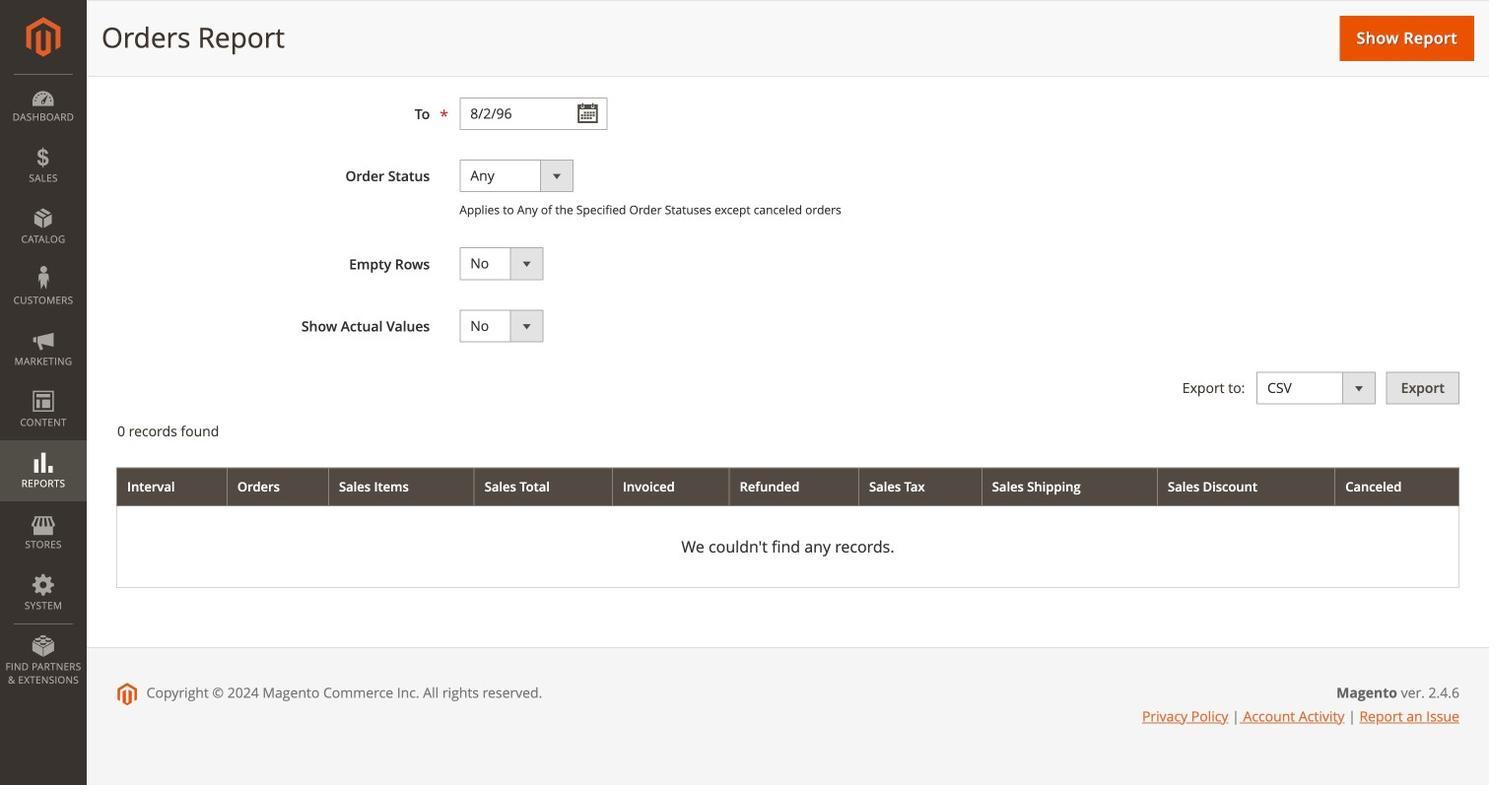 Task type: vqa. For each thing, say whether or not it's contained in the screenshot.
text box
yes



Task type: locate. For each thing, give the bounding box(es) containing it.
None text field
[[460, 35, 608, 68], [460, 97, 608, 130], [460, 35, 608, 68], [460, 97, 608, 130]]

menu bar
[[0, 74, 87, 697]]

magento admin panel image
[[26, 17, 61, 57]]



